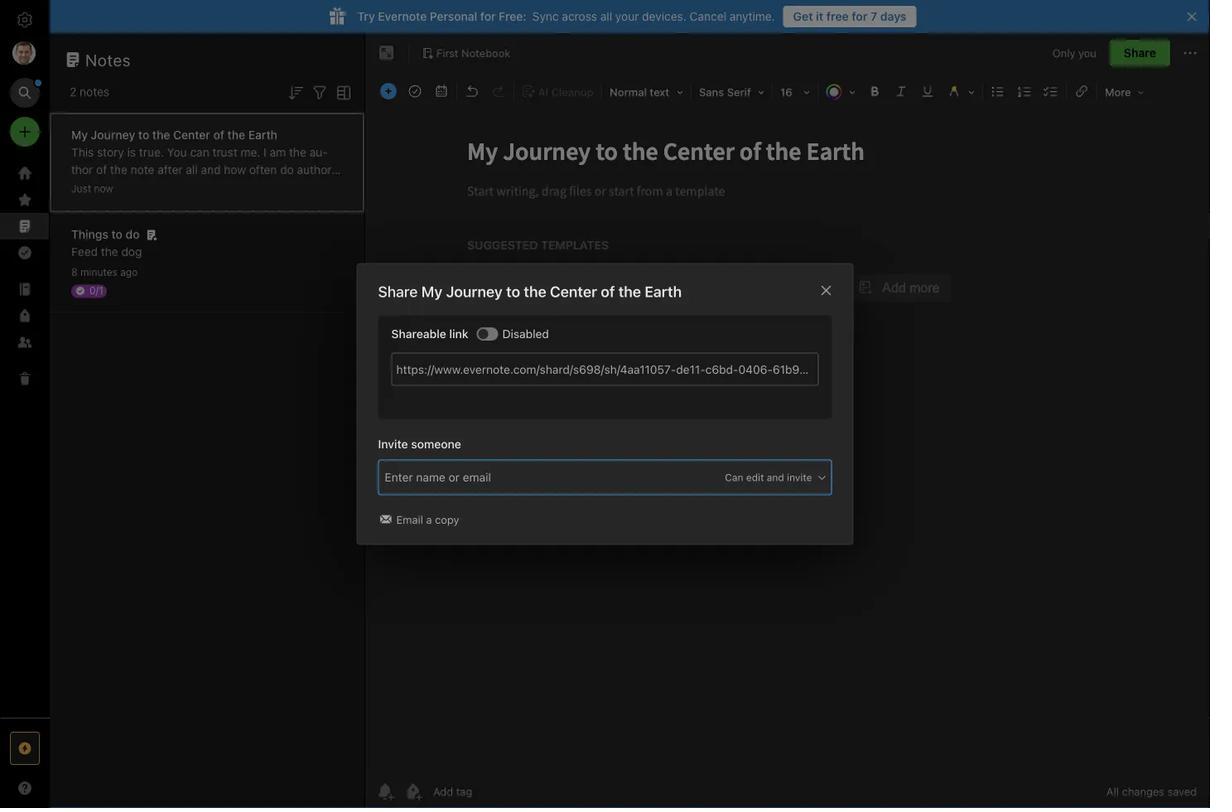 Task type: vqa. For each thing, say whether or not it's contained in the screenshot.
"Only you"
yes



Task type: describe. For each thing, give the bounding box(es) containing it.
disabled
[[503, 327, 549, 341]]

authors
[[297, 163, 338, 177]]

things to do
[[71, 228, 140, 241]]

insert link image
[[1071, 80, 1094, 103]]

numbered list image
[[1014, 80, 1037, 103]]

for for free:
[[481, 10, 496, 23]]

first
[[437, 46, 459, 59]]

saved
[[1168, 785, 1198, 798]]

shared link switcher image
[[479, 329, 489, 339]]

evernote
[[378, 10, 427, 23]]

invite
[[378, 437, 408, 451]]

can
[[725, 472, 744, 483]]

trust
[[213, 145, 238, 159]]

often
[[249, 163, 277, 177]]

email
[[397, 513, 423, 526]]

a
[[426, 513, 432, 526]]

journey inside my journey to the center of the earth this story is true. you can trust me. i am the au thor of the note after all and how often do authors lie? "if it is published, it's the truth," my grandpappy us...
[[91, 128, 135, 142]]

heading level image
[[604, 80, 690, 103]]

only
[[1053, 47, 1076, 59]]

i
[[264, 145, 267, 159]]

calendar event image
[[430, 80, 453, 103]]

0/1
[[90, 285, 103, 296]]

link
[[450, 327, 469, 341]]

the right it's
[[208, 180, 225, 194]]

now
[[94, 183, 113, 194]]

anytime.
[[730, 10, 775, 23]]

get it free for 7 days
[[794, 10, 907, 23]]

lie?
[[71, 180, 89, 194]]

1 horizontal spatial journey
[[446, 283, 503, 300]]

Note Editor text field
[[365, 113, 1211, 774]]

do inside my journey to the center of the earth this story is true. you can trust me. i am the au thor of the note after all and how often do authors lie? "if it is published, it's the truth," my grandpappy us...
[[280, 163, 294, 177]]

1 vertical spatial of
[[96, 163, 107, 177]]

home image
[[15, 163, 35, 183]]

8 minutes ago
[[71, 266, 138, 278]]

how
[[224, 163, 246, 177]]

Add tag field
[[383, 468, 582, 486]]

insert image
[[376, 80, 401, 103]]

bulleted list image
[[987, 80, 1010, 103]]

dog
[[121, 245, 142, 259]]

bold image
[[864, 80, 887, 103]]

it inside my journey to the center of the earth this story is true. you can trust me. i am the au thor of the note after all and how often do authors lie? "if it is published, it's the truth," my grandpappy us...
[[108, 180, 115, 194]]

add a reminder image
[[375, 782, 395, 801]]

checklist image
[[1040, 80, 1063, 103]]

it's
[[188, 180, 205, 194]]

am
[[270, 145, 286, 159]]

share my journey to the center of the earth
[[378, 283, 682, 300]]

cancel
[[690, 10, 727, 23]]

"if
[[92, 180, 105, 194]]

published,
[[130, 180, 185, 194]]

your
[[616, 10, 639, 23]]

things
[[71, 228, 108, 241]]

personal
[[430, 10, 478, 23]]

devices.
[[642, 10, 687, 23]]

only you
[[1053, 47, 1097, 59]]

0 vertical spatial of
[[213, 128, 225, 142]]

minutes
[[80, 266, 118, 278]]

across
[[562, 10, 598, 23]]

highlight image
[[941, 80, 981, 103]]

share for share
[[1125, 46, 1157, 60]]

font size image
[[775, 80, 816, 103]]

ago
[[120, 266, 138, 278]]

copy
[[435, 513, 460, 526]]

notes
[[85, 50, 131, 69]]

story
[[97, 145, 124, 159]]

feed the dog
[[71, 245, 142, 259]]

the down things to do on the top left of page
[[101, 245, 118, 259]]

au
[[310, 145, 328, 159]]

my
[[265, 180, 281, 194]]

2 horizontal spatial to
[[506, 283, 521, 300]]

sync
[[533, 10, 559, 23]]

and inside my journey to the center of the earth this story is true. you can trust me. i am the au thor of the note after all and how often do authors lie? "if it is published, it's the truth," my grandpappy us...
[[201, 163, 221, 177]]

grandpappy
[[71, 198, 137, 211]]

my inside my journey to the center of the earth this story is true. you can trust me. i am the au thor of the note after all and how often do authors lie? "if it is published, it's the truth," my grandpappy us...
[[71, 128, 88, 142]]

all
[[1107, 785, 1120, 798]]

can edit and invite
[[725, 472, 813, 483]]

1 vertical spatial do
[[126, 228, 140, 241]]

it inside button
[[816, 10, 824, 23]]

the up trust at left
[[228, 128, 245, 142]]

us...
[[140, 198, 163, 211]]

for for 7
[[852, 10, 868, 23]]

8
[[71, 266, 78, 278]]

2
[[70, 85, 77, 99]]

2 notes
[[70, 85, 109, 99]]

2 horizontal spatial of
[[601, 283, 615, 300]]

Shared URL text field
[[392, 353, 819, 386]]

try
[[358, 10, 375, 23]]

share for share my journey to the center of the earth
[[378, 283, 418, 300]]

feed
[[71, 245, 98, 259]]



Task type: locate. For each thing, give the bounding box(es) containing it.
edit
[[747, 472, 764, 483]]

italic image
[[890, 80, 913, 103]]

of up shared url text box
[[601, 283, 615, 300]]

get
[[794, 10, 814, 23]]

7
[[871, 10, 878, 23]]

undo image
[[461, 80, 484, 103]]

0 vertical spatial do
[[280, 163, 294, 177]]

days
[[881, 10, 907, 23]]

0 vertical spatial to
[[138, 128, 149, 142]]

all inside my journey to the center of the earth this story is true. you can trust me. i am the au thor of the note after all and how often do authors lie? "if it is published, it's the truth," my grandpappy us...
[[186, 163, 198, 177]]

1 vertical spatial my
[[422, 283, 443, 300]]

0 horizontal spatial earth
[[248, 128, 278, 142]]

0 horizontal spatial journey
[[91, 128, 135, 142]]

note window element
[[365, 33, 1211, 808]]

the
[[152, 128, 170, 142], [228, 128, 245, 142], [289, 145, 307, 159], [110, 163, 127, 177], [208, 180, 225, 194], [101, 245, 118, 259], [524, 283, 547, 300], [619, 283, 642, 300]]

1 horizontal spatial and
[[767, 472, 785, 483]]

1 horizontal spatial my
[[422, 283, 443, 300]]

just now
[[71, 183, 113, 194]]

free
[[827, 10, 849, 23]]

1 horizontal spatial share
[[1125, 46, 1157, 60]]

0 vertical spatial center
[[173, 128, 210, 142]]

email a copy
[[397, 513, 460, 526]]

of
[[213, 128, 225, 142], [96, 163, 107, 177], [601, 283, 615, 300]]

share up shareable on the left
[[378, 283, 418, 300]]

0 horizontal spatial is
[[118, 180, 127, 194]]

1 vertical spatial earth
[[645, 283, 682, 300]]

1 for from the left
[[481, 10, 496, 23]]

for
[[481, 10, 496, 23], [852, 10, 868, 23]]

1 vertical spatial to
[[112, 228, 123, 241]]

center
[[173, 128, 210, 142], [550, 283, 598, 300]]

underline image
[[917, 80, 940, 103]]

share button
[[1111, 40, 1171, 66]]

to
[[138, 128, 149, 142], [112, 228, 123, 241], [506, 283, 521, 300]]

for left '7'
[[852, 10, 868, 23]]

all left your
[[601, 10, 613, 23]]

0 vertical spatial my
[[71, 128, 88, 142]]

to up disabled
[[506, 283, 521, 300]]

1 vertical spatial it
[[108, 180, 115, 194]]

is left true.
[[127, 145, 136, 159]]

expand note image
[[377, 43, 397, 63]]

first notebook button
[[416, 41, 517, 65]]

get it free for 7 days button
[[784, 6, 917, 27]]

the up true.
[[152, 128, 170, 142]]

is right now
[[118, 180, 127, 194]]

2 vertical spatial of
[[601, 283, 615, 300]]

add tag image
[[404, 782, 424, 801]]

invite someone
[[378, 437, 461, 451]]

for inside button
[[852, 10, 868, 23]]

center inside my journey to the center of the earth this story is true. you can trust me. i am the au thor of the note after all and how often do authors lie? "if it is published, it's the truth," my grandpappy us...
[[173, 128, 210, 142]]

you
[[1079, 47, 1097, 59]]

1 vertical spatial and
[[767, 472, 785, 483]]

earth
[[248, 128, 278, 142], [645, 283, 682, 300]]

journey up story
[[91, 128, 135, 142]]

is
[[127, 145, 136, 159], [118, 180, 127, 194]]

0 horizontal spatial it
[[108, 180, 115, 194]]

do down am
[[280, 163, 294, 177]]

all up it's
[[186, 163, 198, 177]]

try evernote personal for free: sync across all your devices. cancel anytime.
[[358, 10, 775, 23]]

settings image
[[15, 10, 35, 30]]

share up "more" image
[[1125, 46, 1157, 60]]

the up disabled
[[524, 283, 547, 300]]

share
[[1125, 46, 1157, 60], [378, 283, 418, 300]]

1 vertical spatial is
[[118, 180, 127, 194]]

more image
[[1100, 80, 1151, 103]]

font family image
[[694, 80, 771, 103]]

notebook
[[462, 46, 511, 59]]

invite
[[787, 472, 813, 483]]

this
[[71, 145, 94, 159]]

my up shareable link
[[422, 283, 443, 300]]

journey up shared link switcher image
[[446, 283, 503, 300]]

earth inside my journey to the center of the earth this story is true. you can trust me. i am the au thor of the note after all and how often do authors lie? "if it is published, it's the truth," my grandpappy us...
[[248, 128, 278, 142]]

to inside my journey to the center of the earth this story is true. you can trust me. i am the au thor of the note after all and how often do authors lie? "if it is published, it's the truth," my grandpappy us...
[[138, 128, 149, 142]]

1 horizontal spatial it
[[816, 10, 824, 23]]

1 horizontal spatial is
[[127, 145, 136, 159]]

1 horizontal spatial do
[[280, 163, 294, 177]]

Select permission field
[[693, 470, 828, 485]]

just
[[71, 183, 91, 194]]

notes
[[80, 85, 109, 99]]

1 vertical spatial all
[[186, 163, 198, 177]]

free:
[[499, 10, 527, 23]]

changes
[[1123, 785, 1165, 798]]

note
[[131, 163, 154, 177]]

my up this
[[71, 128, 88, 142]]

0 horizontal spatial center
[[173, 128, 210, 142]]

0 vertical spatial earth
[[248, 128, 278, 142]]

2 vertical spatial to
[[506, 283, 521, 300]]

0 vertical spatial share
[[1125, 46, 1157, 60]]

the right am
[[289, 145, 307, 159]]

of up ""if"
[[96, 163, 107, 177]]

1 horizontal spatial earth
[[645, 283, 682, 300]]

someone
[[411, 437, 461, 451]]

the down story
[[110, 163, 127, 177]]

1 vertical spatial share
[[378, 283, 418, 300]]

my
[[71, 128, 88, 142], [422, 283, 443, 300]]

0 horizontal spatial all
[[186, 163, 198, 177]]

all changes saved
[[1107, 785, 1198, 798]]

to up true.
[[138, 128, 149, 142]]

do
[[280, 163, 294, 177], [126, 228, 140, 241]]

first notebook
[[437, 46, 511, 59]]

0 horizontal spatial my
[[71, 128, 88, 142]]

0 horizontal spatial for
[[481, 10, 496, 23]]

2 for from the left
[[852, 10, 868, 23]]

0 vertical spatial it
[[816, 10, 824, 23]]

0 vertical spatial and
[[201, 163, 221, 177]]

it right get
[[816, 10, 824, 23]]

1 horizontal spatial for
[[852, 10, 868, 23]]

font color image
[[820, 80, 862, 103]]

0 vertical spatial journey
[[91, 128, 135, 142]]

the up shared url text box
[[619, 283, 642, 300]]

me.
[[241, 145, 261, 159]]

it
[[816, 10, 824, 23], [108, 180, 115, 194]]

shareable link
[[392, 327, 469, 341]]

0 horizontal spatial to
[[112, 228, 123, 241]]

0 vertical spatial is
[[127, 145, 136, 159]]

tree
[[0, 160, 50, 717]]

it right ""if"
[[108, 180, 115, 194]]

thor
[[71, 145, 328, 177]]

close image
[[817, 281, 837, 300]]

and down can
[[201, 163, 221, 177]]

1 horizontal spatial all
[[601, 10, 613, 23]]

1 vertical spatial journey
[[446, 283, 503, 300]]

upgrade image
[[15, 738, 35, 758]]

my journey to the center of the earth this story is true. you can trust me. i am the au thor of the note after all and how often do authors lie? "if it is published, it's the truth," my grandpappy us...
[[71, 128, 338, 211]]

can
[[190, 145, 209, 159]]

0 horizontal spatial share
[[378, 283, 418, 300]]

and inside field
[[767, 472, 785, 483]]

1 horizontal spatial center
[[550, 283, 598, 300]]

true.
[[139, 145, 164, 159]]

journey
[[91, 128, 135, 142], [446, 283, 503, 300]]

0 horizontal spatial of
[[96, 163, 107, 177]]

0 vertical spatial all
[[601, 10, 613, 23]]

of up trust at left
[[213, 128, 225, 142]]

email a copy button
[[378, 512, 463, 527]]

0 horizontal spatial and
[[201, 163, 221, 177]]

0 horizontal spatial do
[[126, 228, 140, 241]]

to up feed the dog
[[112, 228, 123, 241]]

share inside button
[[1125, 46, 1157, 60]]

truth,"
[[228, 180, 262, 194]]

you
[[167, 145, 187, 159]]

task image
[[404, 80, 427, 103]]

1 horizontal spatial of
[[213, 128, 225, 142]]

for left free:
[[481, 10, 496, 23]]

do up dog
[[126, 228, 140, 241]]

1 horizontal spatial to
[[138, 128, 149, 142]]

and
[[201, 163, 221, 177], [767, 472, 785, 483]]

all
[[601, 10, 613, 23], [186, 163, 198, 177]]

shareable
[[392, 327, 447, 341]]

and right edit
[[767, 472, 785, 483]]

1 vertical spatial center
[[550, 283, 598, 300]]

after
[[158, 163, 183, 177]]



